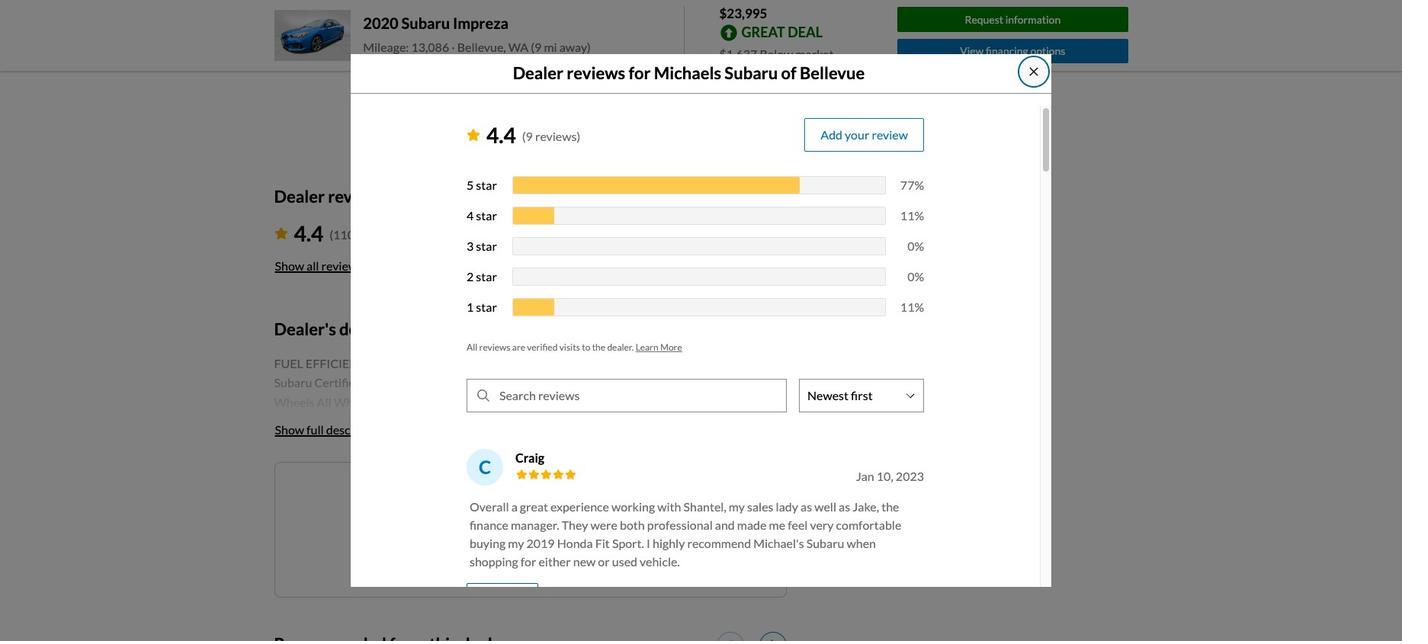 Task type: vqa. For each thing, say whether or not it's contained in the screenshot.
Overall a great experience working with Shantel, my sales lady as well as Jake, the finance manager. They were both professional and made me feel very comfortable buying my 2019 Honda Fit Sport.  I highly recommend Michael's Subaru when shopping for either new or used vehicle.
yes



Task type: locate. For each thing, give the bounding box(es) containing it.
camera
[[584, 395, 626, 410], [497, 415, 539, 429]]

2 horizontal spatial a
[[583, 434, 590, 449]]

0 horizontal spatial mpg
[[385, 356, 413, 370]]

show left all on the left of page
[[275, 259, 304, 273]]

heated inside all wheel drive  heated driver seat  back-up camera  satellite radio  ipod/mp3 input. subaru sport with ocean blue pearl exterior and black interior features a 4 cylinder engine with 152 hp at 6000 rpm*.
[[344, 415, 383, 429]]

siriusxm
[[560, 571, 609, 585]]

me inside overall a great experience working with shantel, my sales lady as well as jake, the finance manager. they were both professional and made me feel very comfortable buying my 2019 honda fit sport.  i highly recommend michael's subaru when shopping for either new or used vehicle.
[[769, 518, 786, 532]]

bellevue
[[800, 63, 865, 83]]

popular inside fuel efficient 36 mpg hwy/27 mpg city! ocean blue pearl exterior and black interior. subaru certified  great miles 13 086! heated seats  ipod/mp3 input  satellite radio  aluminum wheels  all wheel drive  popular package #1  back-up camera
[[403, 395, 459, 410]]

reviews down the 98007
[[567, 63, 626, 83]]

ocean up rpm*. in the left bottom of the page
[[300, 434, 335, 449]]

and inside overall a great experience working with shantel, my sales lady as well as jake, the finance manager. they were both professional and made me feel very comfortable buying my 2019 honda fit sport.  i highly recommend michael's subaru when shopping for either new or used vehicle.
[[715, 518, 735, 532]]

pearl up 'option' on the left of the page
[[364, 434, 392, 449]]

shopping
[[470, 554, 518, 569]]

dealer.
[[607, 342, 634, 353]]

2 show from the top
[[275, 422, 304, 437]]

1 horizontal spatial all
[[467, 342, 478, 353]]

4.4 (9 reviews)
[[487, 122, 581, 148]]

2 11% from the top
[[901, 300, 924, 314]]

packages
[[389, 454, 451, 468]]

star for 3 star
[[476, 239, 497, 253]]

0 vertical spatial ocean
[[519, 356, 554, 370]]

with up professional
[[658, 499, 681, 514]]

subaru inside all wheel drive  heated driver seat  back-up camera  satellite radio  ipod/mp3 input. subaru sport with ocean blue pearl exterior and black interior features a 4 cylinder engine with 152 hp at 6000 rpm*.
[[711, 415, 749, 429]]

2
[[467, 269, 474, 284]]

3 star from the top
[[476, 239, 497, 253]]

1 vertical spatial pearl
[[364, 434, 392, 449]]

trial
[[522, 571, 544, 585]]

0 vertical spatial 4.4
[[487, 122, 516, 148]]

my
[[729, 499, 745, 514], [508, 536, 524, 551]]

1 horizontal spatial ocean
[[519, 356, 554, 370]]

1 vertical spatial blue
[[338, 434, 362, 449]]

1 vertical spatial exterior
[[394, 434, 437, 449]]

reviews right all on the left of page
[[321, 259, 363, 273]]

dealer down mi
[[513, 63, 564, 83]]

ocean
[[519, 356, 554, 370], [300, 434, 335, 449]]

information
[[1006, 13, 1061, 26]]

4.4 inside dialog
[[487, 122, 516, 148]]

to down either
[[546, 571, 557, 585]]

reviews up city!
[[479, 342, 511, 353]]

0%
[[908, 239, 924, 253], [908, 269, 924, 284]]

back- inside fuel efficient 36 mpg hwy/27 mpg city! ocean blue pearl exterior and black interior. subaru certified  great miles 13 086! heated seats  ipod/mp3 input  satellite radio  aluminum wheels  all wheel drive  popular package #1  back-up camera
[[536, 395, 566, 410]]

1 horizontal spatial pearl
[[583, 356, 611, 370]]

liners
[[355, 493, 388, 507]]

1 vertical spatial new
[[573, 554, 596, 569]]

0 horizontal spatial heated
[[344, 415, 383, 429]]

great inside fuel efficient 36 mpg hwy/27 mpg city! ocean blue pearl exterior and black interior. subaru certified  great miles 13 086! heated seats  ipod/mp3 input  satellite radio  aluminum wheels  all wheel drive  popular package #1  back-up camera
[[364, 376, 403, 390]]

and down "more"
[[658, 356, 678, 370]]

show for 4.4
[[275, 259, 304, 273]]

satellite inside fuel efficient 36 mpg hwy/27 mpg city! ocean blue pearl exterior and black interior. subaru certified  great miles 13 086! heated seats  ipod/mp3 input  satellite radio  aluminum wheels  all wheel drive  popular package #1  back-up camera
[[648, 376, 692, 390]]

roadside
[[302, 571, 352, 585]]

0 horizontal spatial pearl
[[364, 434, 392, 449]]

0 vertical spatial dimming
[[376, 473, 425, 488]]

this
[[588, 489, 608, 503]]

exterior up packages
[[394, 434, 437, 449]]

new down the w/compass
[[500, 489, 523, 503]]

and down seat
[[440, 434, 459, 449]]

0 vertical spatial camera
[[584, 395, 626, 410]]

of down $1,637 below market
[[781, 63, 797, 83]]

1 show from the top
[[275, 259, 304, 273]]

radio inside all wheel drive  heated driver seat  back-up camera  satellite radio  ipod/mp3 input. subaru sport with ocean blue pearl exterior and black interior features a 4 cylinder engine with 152 hp at 6000 rpm*.
[[588, 415, 618, 429]]

wa inside "2020 subaru impreza mileage: 13,086 · bellevue, wa (9 mi away)"
[[509, 40, 529, 54]]

1 horizontal spatial based
[[561, 610, 593, 624]]

based down deductible
[[391, 629, 422, 641]]

at
[[757, 434, 768, 449]]

1 horizontal spatial calculations
[[496, 610, 559, 624]]

drive up driver at the left bottom
[[371, 395, 401, 410]]

0 vertical spatial 4
[[467, 208, 474, 223]]

1 horizontal spatial radio
[[694, 376, 725, 390]]

1 vertical spatial available
[[513, 590, 561, 605]]

available
[[691, 532, 738, 546], [513, 590, 561, 605]]

11% for 1 star
[[901, 300, 924, 314]]

0% for 2 star
[[908, 269, 924, 284]]

back- inside all wheel drive  heated driver seat  back-up camera  satellite radio  ipod/mp3 input. subaru sport with ocean blue pearl exterior and black interior features a 4 cylinder engine with 152 hp at 6000 rpm*.
[[449, 415, 479, 429]]

1 vertical spatial show
[[275, 422, 304, 437]]

as left well
[[801, 499, 812, 514]]

bellevue, down the impreza
[[457, 40, 506, 54]]

0 vertical spatial up
[[566, 395, 582, 410]]

included up coverage
[[274, 590, 320, 605]]

1 horizontal spatial of
[[781, 63, 797, 83]]

star for 2 star
[[476, 269, 497, 284]]

available down the with
[[691, 532, 738, 546]]

request
[[965, 13, 1004, 26]]

dimming down "homelink"
[[560, 493, 608, 507]]

to down must
[[396, 551, 407, 566]]

1 star
[[467, 300, 497, 314]]

package inside popular package #1 rear bumper applique  part number e771sfl000  auto-dimming mirror w/compass & homelink  part number h501ssg304  all- weather floor liners  part number j501sfl110  auto-dimming exterior mirror w/approach light  part number j201sfl003  cargo tray  part number j501sfl311.
[[510, 454, 565, 468]]

2 horizontal spatial to
[[582, 342, 591, 353]]

eastgate
[[416, 45, 463, 59]]

0 vertical spatial auto-
[[346, 473, 376, 488]]

0 vertical spatial popular
[[403, 395, 459, 410]]

0 horizontal spatial me
[[467, 489, 484, 503]]

scroll left image
[[726, 639, 732, 641]]

j201sfl003
[[373, 512, 440, 527]]

vehicle
[[390, 590, 429, 605]]

made
[[737, 518, 767, 532]]

included up history
[[424, 571, 470, 585]]

0 horizontal spatial back-
[[449, 415, 479, 429]]

all up 086!
[[467, 342, 478, 353]]

1 vertical spatial wheel
[[274, 415, 309, 429]]

heated
[[487, 376, 526, 390], [344, 415, 383, 429]]

all for wheel
[[768, 395, 783, 410]]

dealer up 4.4 (110 reviews)
[[274, 186, 325, 207]]

show for popular package #1 rear bumper applique  part number e771sfl000  auto-dimming mirror w/compass & homelink  part number h501ssg304  all- weather floor liners  part number j501sfl110  auto-dimming exterior mirror w/approach light  part number j201sfl003  cargo tray  part number j501sfl311.
[[275, 422, 304, 437]]

either
[[539, 554, 571, 569]]

1 horizontal spatial available
[[691, 532, 738, 546]]

camera down input
[[584, 395, 626, 410]]

drive down wheels in the left of the page
[[312, 415, 341, 429]]

0 vertical spatial engine
[[636, 610, 672, 624]]

engine
[[636, 610, 672, 624], [628, 629, 664, 641]]

as
[[801, 499, 812, 514], [839, 499, 851, 514]]

(9
[[531, 40, 542, 54], [522, 129, 533, 143]]

calculations up manufacturer
[[496, 610, 559, 624]]

new up siriusxm
[[573, 554, 596, 569]]

1 horizontal spatial back-
[[536, 395, 566, 410]]

radio inside fuel efficient 36 mpg hwy/27 mpg city! ocean blue pearl exterior and black interior. subaru certified  great miles 13 086! heated seats  ipod/mp3 input  satellite radio  aluminum wheels  all wheel drive  popular package #1  back-up camera
[[694, 376, 725, 390]]

0 horizontal spatial for
[[521, 554, 537, 569]]

engine
[[649, 434, 686, 449]]

point
[[489, 532, 517, 546]]

great
[[520, 499, 548, 514]]

satellite
[[648, 376, 692, 390], [541, 415, 585, 429]]

1 horizontal spatial wa
[[545, 45, 565, 59]]

wheel inside fuel efficient 36 mpg hwy/27 mpg city! ocean blue pearl exterior and black interior. subaru certified  great miles 13 086! heated seats  ipod/mp3 input  satellite radio  aluminum wheels  all wheel drive  popular package #1  back-up camera
[[334, 395, 369, 410]]

6000
[[274, 454, 303, 468]]

c
[[479, 456, 491, 478]]

1 11% from the top
[[901, 208, 924, 223]]

wheel down "certified" at the left bottom
[[334, 395, 369, 410]]

0 vertical spatial dealer
[[513, 63, 564, 83]]

package up '&' at left bottom
[[510, 454, 565, 468]]

for up trial
[[521, 554, 537, 569]]

show inside show full description button
[[275, 422, 304, 437]]

reviews for all reviews are verified visits to the dealer. learn more
[[479, 342, 511, 353]]

star for 5 star
[[476, 178, 497, 192]]

dealer left website
[[363, 91, 399, 105]]

1 vertical spatial back-
[[449, 415, 479, 429]]

000-
[[626, 590, 651, 605]]

4 star from the top
[[476, 269, 497, 284]]

1 vertical spatial radio
[[588, 415, 618, 429]]

and inside all wheel drive  heated driver seat  back-up camera  satellite radio  ipod/mp3 input. subaru sport with ocean blue pearl exterior and black interior features a 4 cylinder engine with 152 hp at 6000 rpm*.
[[440, 434, 459, 449]]

package down 086!
[[462, 395, 517, 410]]

sport
[[751, 415, 781, 429]]

0 horizontal spatial star image
[[274, 228, 288, 240]]

mpg
[[385, 356, 413, 370], [460, 356, 488, 370]]

0% for 3 star
[[908, 239, 924, 253]]

0 horizontal spatial dealer
[[274, 186, 325, 207]]

as right well
[[839, 499, 851, 514]]

with down input.
[[688, 434, 712, 449]]

used
[[612, 554, 638, 569]]

add
[[821, 127, 843, 142]]

1 star from the top
[[476, 178, 497, 192]]

0 horizontal spatial as
[[801, 499, 812, 514]]

or
[[598, 554, 610, 569]]

seats
[[529, 376, 558, 390]]

cargo
[[443, 512, 475, 527]]

wa left the 98007
[[545, 45, 565, 59]]

0 horizontal spatial black
[[462, 434, 491, 449]]

show full description button
[[274, 413, 387, 447]]

0 vertical spatial blue
[[556, 356, 580, 370]]

market
[[796, 46, 834, 61]]

1 horizontal spatial exterior
[[613, 356, 656, 370]]

star right 3
[[476, 239, 497, 253]]

with down "free" at left
[[325, 610, 349, 624]]

mirror up 'shop'
[[657, 493, 693, 507]]

bellevue,
[[457, 40, 506, 54], [493, 45, 542, 59]]

star down 5 star
[[476, 208, 497, 223]]

to right visits at the left bottom of the page
[[582, 342, 591, 353]]

0 vertical spatial show
[[275, 259, 304, 273]]

0 vertical spatial a
[[583, 434, 590, 449]]

of inside 4.4 dialog
[[781, 63, 797, 83]]

subaru inside "2020 subaru impreza mileage: 13,086 · bellevue, wa (9 mi away)"
[[402, 14, 450, 32]]

4.4 for 4.4 (110 reviews)
[[294, 221, 324, 247]]

manager.
[[511, 518, 560, 532]]

of down the w/compass
[[486, 489, 498, 503]]

on left the original
[[425, 629, 438, 641]]

086!
[[459, 376, 484, 390]]

back- down seats
[[536, 395, 566, 410]]

0 horizontal spatial blue
[[338, 434, 362, 449]]

0 horizontal spatial reviews)
[[357, 228, 402, 242]]

popular inside popular package #1 rear bumper applique  part number e771sfl000  auto-dimming mirror w/compass & homelink  part number h501ssg304  all- weather floor liners  part number j501sfl110  auto-dimming exterior mirror w/approach light  part number j201sfl003  cargo tray  part number j501sfl311.
[[451, 454, 507, 468]]

blue up 'option' on the left of the page
[[338, 434, 362, 449]]

dealer for dealer website
[[363, 91, 399, 105]]

1 horizontal spatial as
[[839, 499, 851, 514]]

0 horizontal spatial wheel
[[274, 415, 309, 429]]

all inside all wheel drive  heated driver seat  back-up camera  satellite radio  ipod/mp3 input. subaru sport with ocean blue pearl exterior and black interior features a 4 cylinder engine with 152 hp at 6000 rpm*.
[[768, 395, 783, 410]]

engine down mile
[[636, 610, 672, 624]]

pearl inside all wheel drive  heated driver seat  back-up camera  satellite radio  ipod/mp3 input. subaru sport with ocean blue pearl exterior and black interior features a 4 cylinder engine with 152 hp at 6000 rpm*.
[[364, 434, 392, 449]]

on down year/100
[[595, 610, 609, 624]]

0 horizontal spatial 4
[[467, 208, 474, 223]]

michaels
[[654, 63, 722, 83]]

2 mpg from the left
[[460, 356, 488, 370]]

1 horizontal spatial 4.4
[[487, 122, 516, 148]]

2020 subaru impreza mileage: 13,086 · bellevue, wa (9 mi away)
[[363, 14, 591, 54]]

1 horizontal spatial drive
[[371, 395, 401, 410]]

dealer for dealer reviews
[[274, 186, 325, 207]]

(110
[[330, 228, 355, 242]]

overall
[[470, 499, 509, 514]]

4.4 up all on the left of page
[[294, 221, 324, 247]]

show inside show all reviews 'button'
[[275, 259, 304, 273]]

part up j201sfl003
[[390, 493, 413, 507]]

2 0% from the top
[[908, 269, 924, 284]]

1 horizontal spatial camera
[[584, 395, 626, 410]]

black up the c at the bottom of the page
[[462, 434, 491, 449]]

reviews) down dealer website link
[[535, 129, 581, 143]]

pearl
[[583, 356, 611, 370], [364, 434, 392, 449]]

star for 1 star
[[476, 300, 497, 314]]

dealer inside 4.4 dialog
[[513, 63, 564, 83]]

back- right seat
[[449, 415, 479, 429]]

satellite down "more"
[[648, 376, 692, 390]]

1 horizontal spatial mpg
[[460, 356, 488, 370]]

1 vertical spatial the
[[882, 499, 900, 514]]

1 vertical spatial package
[[510, 454, 565, 468]]

0 vertical spatial of
[[781, 63, 797, 83]]

exterior inside fuel efficient 36 mpg hwy/27 mpg city! ocean blue pearl exterior and black interior. subaru certified  great miles 13 086! heated seats  ipod/mp3 input  satellite radio  aluminum wheels  all wheel drive  popular package #1  back-up camera
[[613, 356, 656, 370]]

both
[[620, 518, 645, 532]]

(425)
[[363, 22, 391, 37]]

0 vertical spatial black
[[680, 356, 710, 370]]

1 horizontal spatial star image
[[467, 129, 481, 141]]

auto- down '&' at left bottom
[[529, 493, 560, 507]]

description up 'option' on the left of the page
[[326, 422, 386, 437]]

0 horizontal spatial exterior
[[394, 434, 437, 449]]

star right 1
[[476, 300, 497, 314]]

subaru up '152'
[[711, 415, 749, 429]]

full
[[307, 422, 324, 437]]

inspection
[[519, 532, 574, 546]]

reviews) right (110
[[357, 228, 402, 242]]

0 horizontal spatial and
[[440, 434, 459, 449]]

star image up show all reviews
[[274, 228, 288, 240]]

and up recommend
[[715, 518, 735, 532]]

0 vertical spatial (9
[[531, 40, 542, 54]]

part up one
[[598, 473, 621, 488]]

1 vertical spatial dimming
[[560, 493, 608, 507]]

number down floor
[[329, 512, 370, 527]]

1 horizontal spatial dimming
[[560, 493, 608, 507]]

0 horizontal spatial all
[[317, 395, 332, 410]]

star image up 5 at top left
[[467, 129, 481, 141]]

for left michaels
[[629, 63, 651, 83]]

shop with confidence
[[274, 512, 713, 546]]

when
[[847, 536, 876, 551]]

subaru up wheels in the left of the page
[[274, 376, 312, 390]]

trim down the 000-
[[611, 610, 634, 624]]

on
[[595, 610, 609, 624], [425, 629, 438, 641]]

5 star from the top
[[476, 300, 497, 314]]

1 horizontal spatial wheel
[[334, 395, 369, 410]]

star right 5 at top left
[[476, 178, 497, 192]]

star right 2
[[476, 269, 497, 284]]

dealer's description
[[274, 319, 424, 340]]

subaru up 13,086
[[402, 14, 450, 32]]

engine down the 000-
[[628, 629, 664, 641]]

dealer's
[[274, 319, 336, 340]]

1 vertical spatial description
[[326, 422, 386, 437]]

trim down year/100
[[603, 629, 626, 641]]

subaru down very
[[807, 536, 845, 551]]

black inside fuel efficient 36 mpg hwy/27 mpg city! ocean blue pearl exterior and black interior. subaru certified  great miles 13 086! heated seats  ipod/mp3 input  satellite radio  aluminum wheels  all wheel drive  popular package #1  back-up camera
[[680, 356, 710, 370]]

pearl down all reviews are verified visits to the dealer. learn more
[[583, 356, 611, 370]]

2 star from the top
[[476, 208, 497, 223]]

0 vertical spatial radio
[[694, 376, 725, 390]]

original
[[441, 629, 481, 641]]

11% for 4 star
[[901, 208, 924, 223]]

(9 inside "2020 subaru impreza mileage: 13,086 · bellevue, wa (9 mi away)"
[[531, 40, 542, 54]]

1 vertical spatial dealer
[[363, 91, 399, 105]]

included
[[424, 571, 470, 585], [274, 590, 320, 605]]

blue inside fuel efficient 36 mpg hwy/27 mpg city! ocean blue pearl exterior and black interior. subaru certified  great miles 13 086! heated seats  ipod/mp3 input  satellite radio  aluminum wheels  all wheel drive  popular package #1  back-up camera
[[556, 356, 580, 370]]

available down trial
[[513, 590, 561, 605]]

w/approach
[[695, 493, 760, 507]]

0 horizontal spatial ocean
[[300, 434, 335, 449]]

se
[[400, 45, 414, 59]]

shantel,
[[684, 499, 727, 514]]

dealer inside dealer website link
[[363, 91, 399, 105]]

me inside button
[[538, 531, 555, 546]]

2 vertical spatial dealer
[[274, 186, 325, 207]]

0 vertical spatial reviews)
[[535, 129, 581, 143]]

4.4 dialog
[[351, 54, 1052, 641]]

2 horizontal spatial all
[[768, 395, 783, 410]]

popular up seat
[[403, 395, 459, 410]]

0 vertical spatial based
[[561, 610, 593, 624]]

for right data
[[585, 629, 601, 641]]

reviews for dealer reviews
[[328, 186, 387, 207]]

me
[[467, 489, 484, 503], [769, 518, 786, 532], [538, 531, 555, 546]]

heated inside fuel efficient 36 mpg hwy/27 mpg city! ocean blue pearl exterior and black interior. subaru certified  great miles 13 086! heated seats  ipod/mp3 input  satellite radio  aluminum wheels  all wheel drive  popular package #1  back-up camera
[[487, 376, 526, 390]]

$0
[[351, 610, 365, 624]]

0 vertical spatial and
[[658, 356, 678, 370]]

popular up the w/compass
[[451, 454, 507, 468]]

all down "certified" at the left bottom
[[317, 395, 332, 410]]

interior
[[493, 434, 534, 449]]

reviews) inside 4.4 (9 reviews)
[[535, 129, 581, 143]]

description inside button
[[326, 422, 386, 437]]

2 as from the left
[[839, 499, 851, 514]]

0 vertical spatial back-
[[536, 395, 566, 410]]

scroll right image
[[771, 639, 778, 641]]

0 vertical spatial description
[[339, 319, 424, 340]]

ipod/mp3 down all reviews are verified visits to the dealer. learn more
[[560, 376, 614, 390]]

camera up the interior
[[497, 415, 539, 429]]

all inside 4.4 dialog
[[467, 342, 478, 353]]

0 horizontal spatial great
[[364, 376, 403, 390]]

heated down city!
[[487, 376, 526, 390]]

0 horizontal spatial satellite
[[541, 415, 585, 429]]

reviews) inside 4.4 (110 reviews)
[[357, 228, 402, 242]]

1 0% from the top
[[908, 239, 924, 253]]

0 horizontal spatial to
[[396, 551, 407, 566]]

4
[[467, 208, 474, 223], [592, 434, 599, 449]]

reviews) for 4.4 (110 reviews)
[[357, 228, 402, 242]]

blue down visits at the left bottom of the page
[[556, 356, 580, 370]]

0 vertical spatial package
[[462, 395, 517, 410]]

(9 inside 4.4 (9 reviews)
[[522, 129, 533, 143]]

2 horizontal spatial me
[[769, 518, 786, 532]]

mirror up notify
[[427, 473, 463, 488]]

coverage
[[274, 610, 323, 624]]

ipod/mp3 down the search reviews field
[[621, 415, 675, 429]]

subaru inside overall a great experience working with shantel, my sales lady as well as jake, the finance manager. they were both professional and made me feel very comfortable buying my 2019 honda fit sport.  i highly recommend michael's subaru when shopping for either new or used vehicle.
[[807, 536, 845, 551]]

wheel inside all wheel drive  heated driver seat  back-up camera  satellite radio  ipod/mp3 input. subaru sport with ocean blue pearl exterior and black interior features a 4 cylinder engine with 152 hp at 6000 rpm*.
[[274, 415, 309, 429]]

1 horizontal spatial black
[[680, 356, 710, 370]]

features
[[536, 434, 581, 449]]

0 horizontal spatial new
[[500, 489, 523, 503]]

w/compass
[[466, 473, 528, 488]]

cylinder
[[601, 434, 647, 449]]

radio down interior.
[[694, 376, 725, 390]]

a right pass
[[455, 532, 461, 546]]

calculations down $0
[[325, 629, 388, 641]]

deal
[[788, 23, 823, 40]]

satellite inside all wheel drive  heated driver seat  back-up camera  satellite radio  ipod/mp3 input. subaru sport with ocean blue pearl exterior and black interior features a 4 cylinder engine with 152 hp at 6000 rpm*.
[[541, 415, 585, 429]]

2 vertical spatial and
[[715, 518, 735, 532]]

1 vertical spatial ipod/mp3
[[621, 415, 675, 429]]

4 up rear
[[592, 434, 599, 449]]

blue inside all wheel drive  heated driver seat  back-up camera  satellite radio  ipod/mp3 input. subaru sport with ocean blue pearl exterior and black interior features a 4 cylinder engine with 152 hp at 6000 rpm*.
[[338, 434, 362, 449]]

popular
[[403, 395, 459, 410], [451, 454, 507, 468]]

a inside the vehicles must pass a 152-point inspection  additional coverages available  one- year trial subscription to starlink safety plus package with automatic collision notification 24/7 roadside assistance is included  3-month trial to siriusxm satellite radio programming included  free carfax vehicle history report available  7-year/100 000-mile powertrain coverage with $0 deductible
[[455, 532, 461, 546]]

1 horizontal spatial a
[[512, 499, 518, 514]]

0 horizontal spatial #1
[[520, 395, 534, 410]]

mpg up 086!
[[460, 356, 488, 370]]

1 vertical spatial camera
[[497, 415, 539, 429]]

star image
[[467, 129, 481, 141], [274, 228, 288, 240]]

13,086
[[411, 40, 449, 54]]

dimming down option packages
[[376, 473, 425, 488]]

1 vertical spatial ocean
[[300, 434, 335, 449]]

2 vertical spatial a
[[455, 532, 461, 546]]

with inside overall a great experience working with shantel, my sales lady as well as jake, the finance manager. they were both professional and made me feel very comfortable buying my 2019 honda fit sport.  i highly recommend michael's subaru when shopping for either new or used vehicle.
[[658, 499, 681, 514]]

0 horizontal spatial available
[[513, 590, 561, 605]]

5 star
[[467, 178, 497, 192]]

4 down 5 at top left
[[467, 208, 474, 223]]

bellevue, inside "2020 subaru impreza mileage: 13,086 · bellevue, wa (9 mi away)"
[[457, 40, 506, 54]]

were
[[591, 518, 618, 532]]



Task type: describe. For each thing, give the bounding box(es) containing it.
with
[[680, 512, 713, 527]]

1 horizontal spatial great
[[742, 23, 785, 40]]

0 horizontal spatial mirror
[[427, 473, 463, 488]]

driver
[[386, 415, 420, 429]]

confidence
[[274, 532, 353, 546]]

0 horizontal spatial calculations
[[325, 629, 388, 641]]

manufacturer
[[483, 629, 557, 641]]

for inside horsepower calculations based on trim engine configuration. fuel economy calculations based on original manufacturer data for trim engine configuration. pleas
[[585, 629, 601, 641]]

option
[[340, 454, 387, 468]]

part up email
[[503, 512, 526, 527]]

sport.
[[612, 536, 644, 551]]

black inside all wheel drive  heated driver seat  back-up camera  satellite radio  ipod/mp3 input. subaru sport with ocean blue pearl exterior and black interior features a 4 cylinder engine with 152 hp at 6000 rpm*.
[[462, 434, 491, 449]]

add your review button
[[805, 118, 924, 152]]

is
[[413, 571, 422, 585]]

the inside overall a great experience working with shantel, my sales lady as well as jake, the finance manager. they were both professional and made me feel very comfortable buying my 2019 honda fit sport.  i highly recommend michael's subaru when shopping for either new or used vehicle.
[[882, 499, 900, 514]]

vehicles
[[353, 532, 398, 546]]

overall a great experience working with shantel, my sales lady as well as jake, the finance manager. they were both professional and made me feel very comfortable buying my 2019 honda fit sport.  i highly recommend michael's subaru when shopping for either new or used vehicle.
[[470, 499, 902, 569]]

10,
[[877, 469, 894, 483]]

michael's
[[754, 536, 804, 551]]

visits
[[560, 342, 580, 353]]

0 horizontal spatial based
[[391, 629, 422, 641]]

request information
[[965, 13, 1061, 26]]

to inside 4.4 dialog
[[582, 342, 591, 353]]

subaru inside fuel efficient 36 mpg hwy/27 mpg city! ocean blue pearl exterior and black interior. subaru certified  great miles 13 086! heated seats  ipod/mp3 input  satellite radio  aluminum wheels  all wheel drive  popular package #1  back-up camera
[[274, 376, 312, 390]]

with down "honda"
[[576, 551, 600, 566]]

camera inside fuel efficient 36 mpg hwy/27 mpg city! ocean blue pearl exterior and black interior. subaru certified  great miles 13 086! heated seats  ipod/mp3 input  satellite radio  aluminum wheels  all wheel drive  popular package #1  back-up camera
[[584, 395, 626, 410]]

homelink
[[541, 473, 596, 488]]

programming
[[686, 571, 758, 585]]

drive inside fuel efficient 36 mpg hwy/27 mpg city! ocean blue pearl exterior and black interior. subaru certified  great miles 13 086! heated seats  ipod/mp3 input  satellite radio  aluminum wheels  all wheel drive  popular package #1  back-up camera
[[371, 395, 401, 410]]

2020
[[363, 14, 399, 32]]

#1 inside fuel efficient 36 mpg hwy/27 mpg city! ocean blue pearl exterior and black interior. subaru certified  great miles 13 086! heated seats  ipod/mp3 input  satellite radio  aluminum wheels  all wheel drive  popular package #1  back-up camera
[[520, 395, 534, 410]]

0 horizontal spatial dimming
[[376, 473, 425, 488]]

notify
[[430, 489, 465, 503]]

me for notify me of new listings like this one
[[467, 489, 484, 503]]

1 horizontal spatial on
[[595, 610, 609, 624]]

number up "all-"
[[732, 454, 774, 468]]

search image
[[477, 390, 490, 402]]

(425) 620-2831
[[363, 22, 447, 37]]

automatic
[[602, 551, 658, 566]]

ipod/mp3 inside all wheel drive  heated driver seat  back-up camera  satellite radio  ipod/mp3 input. subaru sport with ocean blue pearl exterior and black interior features a 4 cylinder engine with 152 hp at 6000 rpm*.
[[621, 415, 675, 429]]

exterior inside all wheel drive  heated driver seat  back-up camera  satellite radio  ipod/mp3 input. subaru sport with ocean blue pearl exterior and black interior features a 4 cylinder engine with 152 hp at 6000 rpm*.
[[394, 434, 437, 449]]

1 mpg from the left
[[385, 356, 413, 370]]

up inside fuel efficient 36 mpg hwy/27 mpg city! ocean blue pearl exterior and black interior. subaru certified  great miles 13 086! heated seats  ipod/mp3 input  satellite radio  aluminum wheels  all wheel drive  popular package #1  back-up camera
[[566, 395, 582, 410]]

number up inspection
[[528, 512, 570, 527]]

options
[[1031, 45, 1066, 58]]

jake,
[[853, 499, 880, 514]]

(425) 620-2831 link
[[363, 22, 447, 37]]

0 vertical spatial trim
[[611, 610, 634, 624]]

horsepower calculations based on trim engine configuration. fuel economy calculations based on original manufacturer data for trim engine configuration. pleas
[[274, 610, 777, 641]]

number down the bumper
[[624, 473, 665, 488]]

number up cargo
[[415, 493, 457, 507]]

close modal dealer reviews for michaels subaru of bellevue image
[[1028, 66, 1041, 78]]

away)
[[560, 40, 591, 54]]

up inside all wheel drive  heated driver seat  back-up camera  satellite radio  ipod/mp3 input. subaru sport with ocean blue pearl exterior and black interior features a 4 cylinder engine with 152 hp at 6000 rpm*.
[[479, 415, 495, 429]]

rpm*.
[[305, 454, 337, 468]]

77%
[[901, 178, 924, 192]]

fit
[[595, 536, 610, 551]]

1 vertical spatial engine
[[628, 629, 664, 641]]

1 vertical spatial trim
[[603, 629, 626, 641]]

highly
[[653, 536, 685, 551]]

$1,637
[[720, 46, 758, 61]]

jan
[[856, 469, 875, 483]]

plus
[[504, 551, 527, 566]]

·
[[452, 40, 455, 54]]

drive inside all wheel drive  heated driver seat  back-up camera  satellite radio  ipod/mp3 input. subaru sport with ocean blue pearl exterior and black interior features a 4 cylinder engine with 152 hp at 6000 rpm*.
[[312, 415, 341, 429]]

camera inside all wheel drive  heated driver seat  back-up camera  satellite radio  ipod/mp3 input. subaru sport with ocean blue pearl exterior and black interior features a 4 cylinder engine with 152 hp at 6000 rpm*.
[[497, 415, 539, 429]]

part up confidence
[[304, 512, 326, 527]]

view financing options button
[[898, 39, 1128, 64]]

subaru down $1,637
[[725, 63, 778, 83]]

package
[[529, 551, 574, 566]]

with up 6000
[[274, 434, 298, 449]]

Search reviews field
[[492, 380, 786, 412]]

&
[[530, 473, 539, 488]]

are
[[512, 342, 526, 353]]

all
[[307, 259, 319, 273]]

1
[[467, 300, 474, 314]]

36
[[368, 356, 383, 370]]

13
[[443, 376, 457, 390]]

verified
[[527, 342, 558, 353]]

buying
[[470, 536, 506, 551]]

city!
[[490, 356, 517, 370]]

for inside overall a great experience working with shantel, my sales lady as well as jake, the finance manager. they were both professional and made me feel very comfortable buying my 2019 honda fit sport.  i highly recommend michael's subaru when shopping for either new or used vehicle.
[[521, 554, 537, 569]]

dealer website link
[[363, 89, 787, 108]]

,
[[489, 45, 491, 59]]

experience
[[551, 499, 609, 514]]

review
[[872, 127, 908, 142]]

4.4 for 4.4 (9 reviews)
[[487, 122, 516, 148]]

very
[[810, 518, 834, 532]]

show all reviews button
[[274, 250, 364, 283]]

2020 subaru impreza image
[[274, 10, 351, 61]]

tray
[[477, 512, 501, 527]]

applique
[[657, 454, 705, 468]]

reviews) for 4.4 (9 reviews)
[[535, 129, 581, 143]]

0 horizontal spatial auto-
[[346, 473, 376, 488]]

all wheel drive  heated driver seat  back-up camera  satellite radio  ipod/mp3 input. subaru sport with ocean blue pearl exterior and black interior features a 4 cylinder engine with 152 hp at 6000 rpm*.
[[274, 395, 783, 468]]

1 vertical spatial auto-
[[529, 493, 560, 507]]

email
[[506, 531, 536, 546]]

new inside overall a great experience working with shantel, my sales lady as well as jake, the finance manager. they were both professional and made me feel very comfortable buying my 2019 honda fit sport.  i highly recommend michael's subaru when shopping for either new or used vehicle.
[[573, 554, 596, 569]]

part down '152'
[[707, 454, 730, 468]]

a inside overall a great experience working with shantel, my sales lady as well as jake, the finance manager. they were both professional and made me feel very comfortable buying my 2019 honda fit sport.  i highly recommend michael's subaru when shopping for either new or used vehicle.
[[512, 499, 518, 514]]

a inside all wheel drive  heated driver seat  back-up camera  satellite radio  ipod/mp3 input. subaru sport with ocean blue pearl exterior and black interior features a 4 cylinder engine with 152 hp at 6000 rpm*.
[[583, 434, 590, 449]]

620-
[[394, 22, 419, 37]]

1 vertical spatial included
[[274, 590, 320, 605]]

email me button
[[402, 524, 659, 554]]

dealer for dealer reviews for michaels subaru of bellevue
[[513, 63, 564, 83]]

3
[[467, 239, 474, 253]]

2023
[[896, 469, 924, 483]]

data
[[559, 629, 583, 641]]

shop
[[645, 512, 678, 527]]

ipod/mp3 inside fuel efficient 36 mpg hwy/27 mpg city! ocean blue pearl exterior and black interior. subaru certified  great miles 13 086! heated seats  ipod/mp3 input  satellite radio  aluminum wheels  all wheel drive  popular package #1  back-up camera
[[560, 376, 614, 390]]

seat
[[423, 415, 446, 429]]

view
[[960, 45, 984, 58]]

must
[[400, 532, 427, 546]]

month
[[483, 571, 519, 585]]

1 vertical spatial on
[[425, 629, 438, 641]]

ocean inside all wheel drive  heated driver seat  back-up camera  satellite radio  ipod/mp3 input. subaru sport with ocean blue pearl exterior and black interior features a 4 cylinder engine with 152 hp at 6000 rpm*.
[[300, 434, 335, 449]]

powertrain
[[676, 590, 737, 605]]

package inside fuel efficient 36 mpg hwy/27 mpg city! ocean blue pearl exterior and black interior. subaru certified  great miles 13 086! heated seats  ipod/mp3 input  satellite radio  aluminum wheels  all wheel drive  popular package #1  back-up camera
[[462, 395, 517, 410]]

trial
[[300, 551, 324, 566]]

0 vertical spatial my
[[729, 499, 745, 514]]

0 vertical spatial available
[[691, 532, 738, 546]]

1 as from the left
[[801, 499, 812, 514]]

free
[[322, 590, 346, 605]]

star image for 4.4 (9 reviews)
[[467, 129, 481, 141]]

financing
[[986, 45, 1029, 58]]

1 vertical spatial of
[[486, 489, 498, 503]]

#1 inside popular package #1 rear bumper applique  part number e771sfl000  auto-dimming mirror w/compass & homelink  part number h501ssg304  all- weather floor liners  part number j501sfl110  auto-dimming exterior mirror w/approach light  part number j201sfl003  cargo tray  part number j501sfl311.
[[567, 454, 581, 468]]

all inside fuel efficient 36 mpg hwy/27 mpg city! ocean blue pearl exterior and black interior. subaru certified  great miles 13 086! heated seats  ipod/mp3 input  satellite radio  aluminum wheels  all wheel drive  popular package #1  back-up camera
[[317, 395, 332, 410]]

option packages
[[340, 454, 451, 468]]

0 horizontal spatial my
[[508, 536, 524, 551]]

star for 4 star
[[476, 208, 497, 223]]

star image for 4.4 (110 reviews)
[[274, 228, 288, 240]]

4 inside all wheel drive  heated driver seat  back-up camera  satellite radio  ipod/mp3 input. subaru sport with ocean blue pearl exterior and black interior features a 4 cylinder engine with 152 hp at 6000 rpm*.
[[592, 434, 599, 449]]

2 star
[[467, 269, 497, 284]]

1 horizontal spatial included
[[424, 571, 470, 585]]

starlink
[[409, 551, 466, 566]]

me for email me
[[538, 531, 555, 546]]

24/7
[[274, 571, 300, 585]]

98007
[[567, 45, 603, 59]]

reviews for dealer reviews for michaels subaru of bellevue
[[567, 63, 626, 83]]

show all reviews
[[275, 259, 363, 273]]

carfax
[[349, 590, 387, 605]]

4 inside dialog
[[467, 208, 474, 223]]

pearl inside fuel efficient 36 mpg hwy/27 mpg city! ocean blue pearl exterior and black interior. subaru certified  great miles 13 086! heated seats  ipod/mp3 input  satellite radio  aluminum wheels  all wheel drive  popular package #1  back-up camera
[[583, 356, 611, 370]]

1 vertical spatial configuration.
[[666, 629, 740, 641]]

reviews inside 'button'
[[321, 259, 363, 273]]

1 horizontal spatial to
[[546, 571, 557, 585]]

all for reviews
[[467, 342, 478, 353]]

ocean inside fuel efficient 36 mpg hwy/27 mpg city! ocean blue pearl exterior and black interior. subaru certified  great miles 13 086! heated seats  ipod/mp3 input  satellite radio  aluminum wheels  all wheel drive  popular package #1  back-up camera
[[519, 356, 554, 370]]

bellevue, right ,
[[493, 45, 542, 59]]

i
[[647, 536, 651, 551]]

0 vertical spatial new
[[500, 489, 523, 503]]

0 vertical spatial for
[[629, 63, 651, 83]]

request information button
[[898, 7, 1128, 32]]

0 vertical spatial configuration.
[[674, 610, 748, 624]]

like
[[566, 489, 586, 503]]

e771sfl000
[[274, 473, 343, 488]]

exterior
[[611, 493, 655, 507]]

0 vertical spatial the
[[592, 342, 606, 353]]

vehicle.
[[640, 554, 680, 569]]

pass
[[429, 532, 452, 546]]

1 vertical spatial to
[[396, 551, 407, 566]]

michaels subaru of bellevue image
[[276, 0, 349, 47]]

and inside fuel efficient 36 mpg hwy/27 mpg city! ocean blue pearl exterior and black interior. subaru certified  great miles 13 086! heated seats  ipod/mp3 input  satellite radio  aluminum wheels  all wheel drive  popular package #1  back-up camera
[[658, 356, 678, 370]]

mile
[[651, 590, 674, 605]]

1 vertical spatial mirror
[[657, 493, 693, 507]]

dealer reviews
[[274, 186, 387, 207]]



